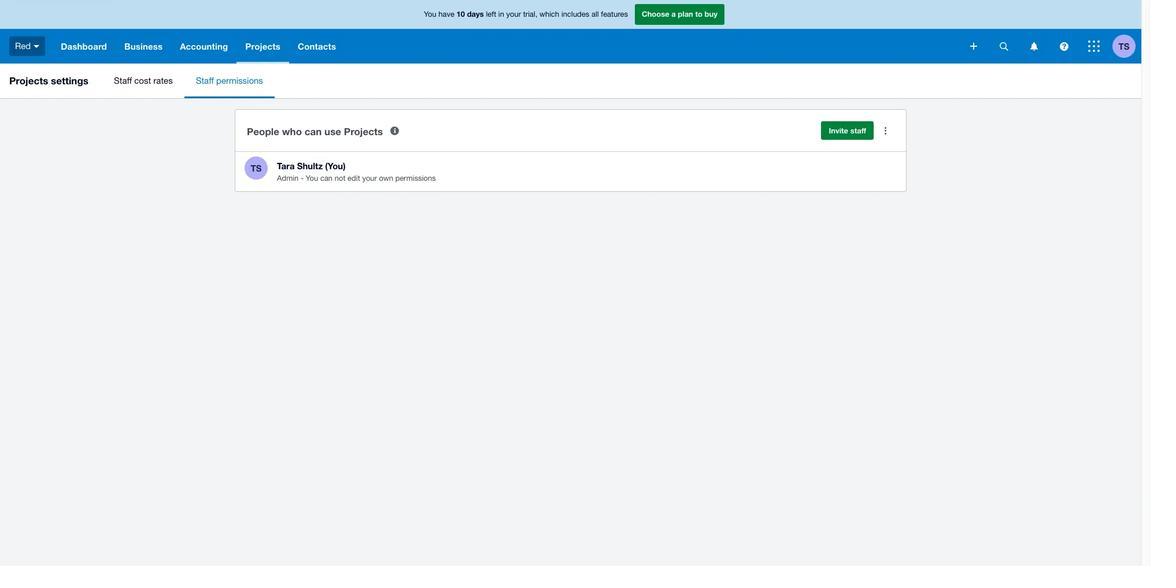 Task type: vqa. For each thing, say whether or not it's contained in the screenshot.
the "People who can use Projects"
yes



Task type: describe. For each thing, give the bounding box(es) containing it.
left
[[486, 10, 496, 19]]

you have 10 days left in your trial, which includes all features
[[424, 9, 628, 19]]

ts button
[[1113, 29, 1142, 64]]

accounting button
[[171, 29, 237, 64]]

projects for projects settings
[[9, 75, 48, 87]]

you inside tara shultz (you) admin - you can not edit your own permissions
[[306, 174, 318, 183]]

banner containing ts
[[0, 0, 1142, 64]]

admin
[[277, 174, 299, 183]]

use
[[325, 125, 341, 137]]

1 horizontal spatial svg image
[[1060, 42, 1069, 51]]

staff cost rates link
[[102, 64, 184, 98]]

staff
[[851, 126, 867, 135]]

-
[[301, 174, 304, 183]]

features
[[601, 10, 628, 19]]

business button
[[116, 29, 171, 64]]

ts inside popup button
[[1119, 41, 1130, 51]]

business
[[124, 41, 163, 51]]

0 horizontal spatial ts
[[251, 163, 262, 173]]

includes
[[562, 10, 590, 19]]

own
[[379, 174, 393, 183]]

choose a plan to buy
[[642, 9, 718, 19]]

svg image inside red popup button
[[34, 45, 39, 48]]

contacts
[[298, 41, 336, 51]]

red
[[15, 41, 31, 51]]

permissions inside tara shultz (you) admin - you can not edit your own permissions
[[395, 174, 436, 183]]

contacts button
[[289, 29, 345, 64]]

buy
[[705, 9, 718, 19]]

dashboard
[[61, 41, 107, 51]]

which
[[540, 10, 560, 19]]

your inside tara shultz (you) admin - you can not edit your own permissions
[[362, 174, 377, 183]]

staff permissions
[[196, 76, 263, 86]]

people
[[247, 125, 279, 137]]

not
[[335, 174, 346, 183]]

projects settings
[[9, 75, 88, 87]]

in
[[499, 10, 504, 19]]

0 vertical spatial permissions
[[216, 76, 263, 86]]

choose
[[642, 9, 670, 19]]

plan
[[678, 9, 693, 19]]

projects for projects
[[245, 41, 281, 51]]

settings
[[51, 75, 88, 87]]

staff permissions link
[[184, 64, 275, 98]]

more info image
[[383, 119, 406, 142]]



Task type: locate. For each thing, give the bounding box(es) containing it.
staff left cost
[[114, 76, 132, 86]]

can left the use
[[305, 125, 322, 137]]

invite
[[829, 126, 849, 135]]

1 vertical spatial your
[[362, 174, 377, 183]]

0 vertical spatial you
[[424, 10, 437, 19]]

0 horizontal spatial permissions
[[216, 76, 263, 86]]

0 vertical spatial projects
[[245, 41, 281, 51]]

your right the in
[[506, 10, 521, 19]]

2 staff from the left
[[196, 76, 214, 86]]

1 vertical spatial ts
[[251, 163, 262, 173]]

projects button
[[237, 29, 289, 64]]

trial,
[[523, 10, 538, 19]]

edit
[[348, 174, 360, 183]]

who
[[282, 125, 302, 137]]

more options image
[[874, 119, 897, 142]]

banner
[[0, 0, 1142, 64]]

you left have
[[424, 10, 437, 19]]

you right -
[[306, 174, 318, 183]]

all
[[592, 10, 599, 19]]

your right edit
[[362, 174, 377, 183]]

ts
[[1119, 41, 1130, 51], [251, 163, 262, 173]]

1 vertical spatial permissions
[[395, 174, 436, 183]]

tara shultz (you) admin - you can not edit your own permissions
[[277, 161, 436, 183]]

invite staff button
[[822, 121, 874, 140]]

staff down accounting popup button
[[196, 76, 214, 86]]

people who can use projects
[[247, 125, 383, 137]]

you
[[424, 10, 437, 19], [306, 174, 318, 183]]

1 horizontal spatial projects
[[245, 41, 281, 51]]

accounting
[[180, 41, 228, 51]]

projects down red popup button
[[9, 75, 48, 87]]

you inside you have 10 days left in your trial, which includes all features
[[424, 10, 437, 19]]

dashboard link
[[52, 29, 116, 64]]

a
[[672, 9, 676, 19]]

0 horizontal spatial svg image
[[971, 43, 978, 50]]

permissions
[[216, 76, 263, 86], [395, 174, 436, 183]]

svg image
[[1089, 40, 1100, 52], [1000, 42, 1009, 51], [1031, 42, 1038, 51], [34, 45, 39, 48]]

have
[[439, 10, 455, 19]]

1 vertical spatial you
[[306, 174, 318, 183]]

2 horizontal spatial projects
[[344, 125, 383, 137]]

1 staff from the left
[[114, 76, 132, 86]]

staff cost rates
[[114, 76, 173, 86]]

1 vertical spatial projects
[[9, 75, 48, 87]]

your inside you have 10 days left in your trial, which includes all features
[[506, 10, 521, 19]]

staff
[[114, 76, 132, 86], [196, 76, 214, 86]]

0 vertical spatial can
[[305, 125, 322, 137]]

projects right the use
[[344, 125, 383, 137]]

0 horizontal spatial you
[[306, 174, 318, 183]]

staff inside 'link'
[[114, 76, 132, 86]]

0 horizontal spatial projects
[[9, 75, 48, 87]]

staff for staff permissions
[[196, 76, 214, 86]]

1 horizontal spatial you
[[424, 10, 437, 19]]

10
[[457, 9, 465, 19]]

can
[[305, 125, 322, 137], [320, 174, 333, 183]]

1 horizontal spatial your
[[506, 10, 521, 19]]

0 horizontal spatial staff
[[114, 76, 132, 86]]

projects inside dropdown button
[[245, 41, 281, 51]]

1 horizontal spatial permissions
[[395, 174, 436, 183]]

1 horizontal spatial staff
[[196, 76, 214, 86]]

staff for staff cost rates
[[114, 76, 132, 86]]

2 vertical spatial projects
[[344, 125, 383, 137]]

svg image
[[1060, 42, 1069, 51], [971, 43, 978, 50]]

tara
[[277, 161, 295, 171]]

0 vertical spatial your
[[506, 10, 521, 19]]

shultz
[[297, 161, 323, 171]]

can left the not
[[320, 174, 333, 183]]

1 horizontal spatial ts
[[1119, 41, 1130, 51]]

red button
[[0, 29, 52, 64]]

permissions right "own"
[[395, 174, 436, 183]]

0 horizontal spatial your
[[362, 174, 377, 183]]

1 vertical spatial can
[[320, 174, 333, 183]]

invite staff
[[829, 126, 867, 135]]

your
[[506, 10, 521, 19], [362, 174, 377, 183]]

to
[[696, 9, 703, 19]]

0 vertical spatial ts
[[1119, 41, 1130, 51]]

projects
[[245, 41, 281, 51], [9, 75, 48, 87], [344, 125, 383, 137]]

rates
[[153, 76, 173, 86]]

permissions down projects dropdown button
[[216, 76, 263, 86]]

cost
[[134, 76, 151, 86]]

can inside tara shultz (you) admin - you can not edit your own permissions
[[320, 174, 333, 183]]

days
[[467, 9, 484, 19]]

(you)
[[325, 161, 346, 171]]

projects up staff permissions
[[245, 41, 281, 51]]



